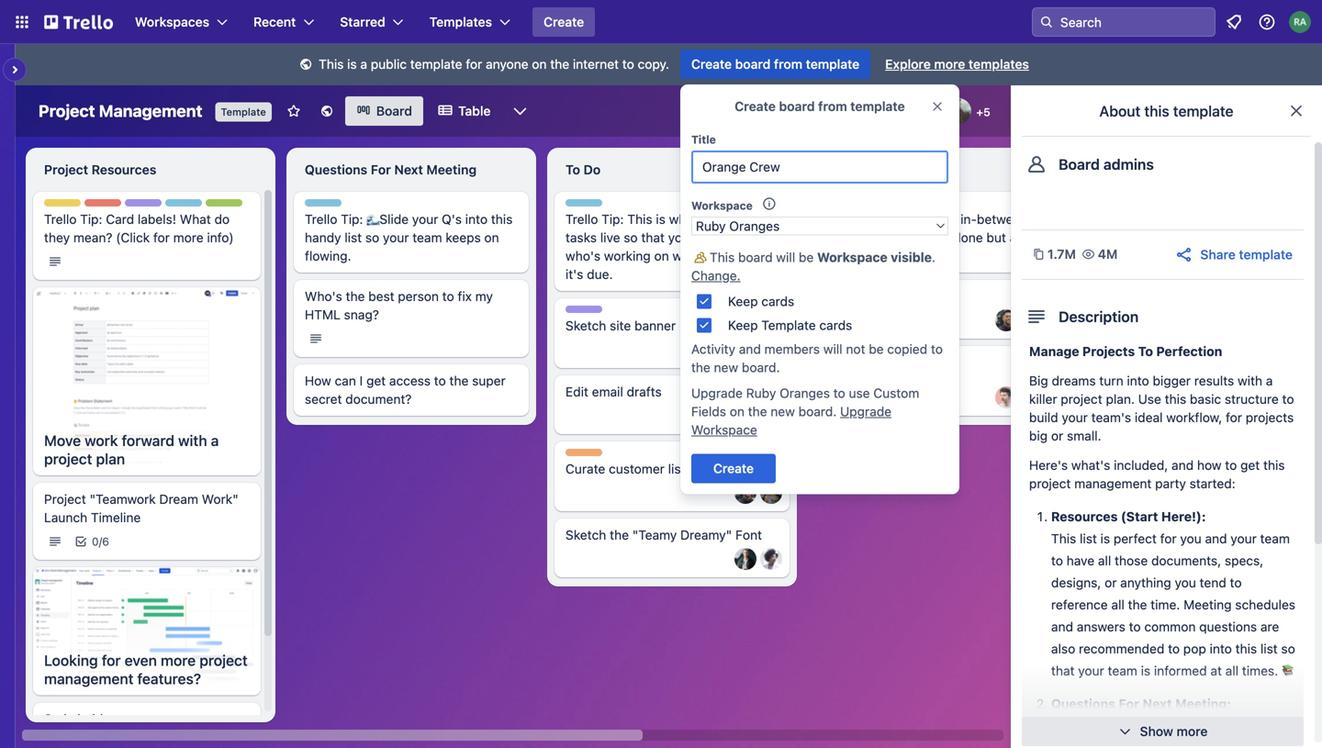 Task type: describe. For each thing, give the bounding box(es) containing it.
this right about
[[1145, 102, 1170, 120]]

question
[[1052, 741, 1103, 749]]

for inside resources (start here!): this list is perfect for you and your team to have all those documents, specs, designs, or anything you tend to reference all the time. meeting schedules and answers to common questions are also recommended to pop into this list so that your team is informed at all times. 📚
[[1161, 531, 1177, 547]]

the inside questions for next meeting: never again forget that important question you thought of in the showe
[[1211, 741, 1230, 749]]

create button
[[533, 7, 595, 37]]

structure
[[1225, 392, 1279, 407]]

color: lime, title: "halp" element
[[206, 199, 242, 213]]

1 tip from the left
[[198, 200, 215, 213]]

your up specs,
[[1231, 531, 1257, 547]]

list inside curate customer list link
[[668, 462, 686, 477]]

1 horizontal spatial brooke (brooke94205718) image
[[851, 98, 876, 124]]

project inside move work forward with a project plan
[[44, 451, 92, 468]]

0 horizontal spatial chris (chris42642663) image
[[735, 482, 757, 504]]

0 vertical spatial all
[[1098, 553, 1112, 569]]

dreamy"
[[681, 528, 732, 543]]

into inside the "big dreams turn into bigger results with a killer project plan. use this basic structure to build your team's ideal workflow, for projects big or small."
[[1127, 373, 1150, 389]]

1.7m
[[1048, 247, 1076, 262]]

tip: inside trello tip trello tip: this is where assigned tasks live so that your team can see who's working on what and when it's due.
[[602, 212, 624, 227]]

reference
[[1052, 598, 1108, 613]]

that inside resources (start here!): this list is perfect for you and your team to have all those documents, specs, designs, or anything you tend to reference all the time. meeting schedules and answers to common questions are also recommended to pop into this list so that your team is informed at all times. 📚
[[1052, 664, 1075, 679]]

Search field
[[1054, 8, 1215, 36]]

2 vertical spatial create
[[735, 99, 776, 114]]

1 vertical spatial you
[[1175, 575, 1197, 591]]

how can i get access to the super secret document? link
[[305, 372, 518, 409]]

template inside 'link'
[[806, 56, 860, 72]]

results
[[1195, 373, 1235, 389]]

upgrade workspace
[[692, 404, 892, 438]]

workspace inside upgrade workspace
[[692, 423, 758, 438]]

times.
[[1243, 664, 1279, 679]]

team's
[[1092, 410, 1132, 425]]

janelle (janelle549) image
[[922, 98, 948, 124]]

this inside resources (start here!): this list is perfect for you and your team to have all those documents, specs, designs, or anything you tend to reference all the time. meeting schedules and answers to common questions are also recommended to pop into this list so that your team is informed at all times. 📚
[[1236, 642, 1258, 657]]

work"
[[202, 492, 239, 507]]

1 color: sky, title: "trello tip" element from the left
[[165, 199, 215, 213]]

starred
[[340, 14, 386, 29]]

pop
[[1184, 642, 1207, 657]]

title
[[692, 133, 716, 146]]

big
[[1030, 373, 1049, 389]]

html
[[305, 307, 341, 322]]

will inside this board will be workspace visible . change.
[[777, 250, 796, 265]]

1 vertical spatial brooke (brooke94205718) image
[[761, 482, 783, 504]]

tip: inside "trello tip: card labels! what do they mean? (click for more info)"
[[80, 212, 102, 227]]

0 horizontal spatial design
[[125, 200, 162, 213]]

0 vertical spatial a
[[360, 56, 367, 72]]

into inside trello tip trello tip: 🌊slide your q's into this handy list so your team keeps on flowing.
[[465, 212, 488, 227]]

from inside 'link'
[[774, 56, 803, 72]]

2 sketch from the top
[[566, 528, 607, 543]]

it's
[[566, 267, 584, 282]]

1 horizontal spatial javier (javier85303346) image
[[946, 98, 972, 124]]

common
[[1145, 620, 1196, 635]]

included,
[[1114, 458, 1169, 473]]

or inside resources (start here!): this list is perfect for you and your team to have all those documents, specs, designs, or anything you tend to reference all the time. meeting schedules and answers to common questions are also recommended to pop into this list so that your team is informed at all times. 📚
[[1105, 575, 1117, 591]]

resources (start here!): this list is perfect for you and your team to have all those documents, specs, designs, or anything you tend to reference all the time. meeting schedules and answers to common questions are also recommended to pop into this list so that your team is informed at all times. 📚
[[1052, 509, 1296, 679]]

to up recommended
[[1129, 620, 1141, 635]]

you inside questions for next meeting: never again forget that important question you thought of in the showe
[[1106, 741, 1128, 749]]

1 horizontal spatial cards
[[820, 318, 853, 333]]

more inside "trello tip: card labels! what do they mean? (click for more info)"
[[173, 230, 204, 245]]

template right public
[[410, 56, 463, 72]]

are inside resources (start here!): this list is perfect for you and your team to have all those documents, specs, designs, or anything you tend to reference all the time. meeting schedules and answers to common questions are also recommended to pop into this list so that your team is informed at all times. 📚
[[1261, 620, 1280, 635]]

started:
[[1190, 476, 1236, 491]]

0
[[92, 535, 99, 548]]

project management
[[39, 101, 203, 121]]

this inside resources (start here!): this list is perfect for you and your team to have all those documents, specs, designs, or anything you tend to reference all the time. meeting schedules and answers to common questions are also recommended to pop into this list so that your team is informed at all times. 📚
[[1052, 531, 1077, 547]]

1 vertical spatial javier (javier85303346) image
[[735, 405, 757, 427]]

share template button
[[1175, 245, 1293, 265]]

starred button
[[329, 7, 415, 37]]

informed
[[1155, 664, 1208, 679]]

also inside trello tip: 💬for those in-between tasks that are almost done but also awaiting one last step.
[[1010, 230, 1034, 245]]

create board from template inside 'link'
[[692, 56, 860, 72]]

edit
[[566, 384, 589, 400]]

more inside button
[[1177, 724, 1208, 739]]

see
[[756, 230, 777, 245]]

what
[[180, 212, 211, 227]]

anything
[[1121, 575, 1172, 591]]

and up specs,
[[1206, 531, 1228, 547]]

a inside move work forward with a project plan
[[211, 432, 219, 450]]

customize views image
[[511, 102, 530, 120]]

is left public
[[347, 56, 357, 72]]

that inside trello tip trello tip: this is where assigned tasks live so that your team can see who's working on what and when it's due.
[[642, 230, 665, 245]]

explore more templates link
[[875, 50, 1041, 79]]

do
[[215, 212, 230, 227]]

sketch the "teamy dreamy" font link
[[566, 526, 779, 545]]

1 horizontal spatial chris (chris42642663) image
[[898, 98, 924, 124]]

copy.
[[638, 56, 670, 72]]

recommended
[[1079, 642, 1165, 657]]

design for social
[[827, 355, 863, 367]]

the left internet
[[550, 56, 570, 72]]

management
[[99, 101, 203, 121]]

board for board
[[376, 103, 412, 118]]

new inside the upgrade ruby oranges to use custom fields on the new board.
[[771, 404, 795, 419]]

here!):
[[1162, 509, 1206, 524]]

📚
[[1282, 664, 1295, 679]]

trello tip trello tip: 🌊slide your q's into this handy list so your team keeps on flowing.
[[305, 200, 513, 264]]

0 vertical spatial color: purple, title: "design team" element
[[125, 199, 193, 213]]

assets
[[905, 366, 944, 381]]

more inside looking for even more project management features?
[[161, 652, 196, 670]]

a inside the "big dreams turn into bigger results with a killer project plan. use this basic structure to build your team's ideal workflow, for projects big or small."
[[1267, 373, 1273, 389]]

meeting inside resources (start here!): this list is perfect for you and your team to have all those documents, specs, designs, or anything you tend to reference all the time. meeting schedules and answers to common questions are also recommended to pop into this list so that your team is informed at all times. 📚
[[1184, 598, 1232, 613]]

here's
[[1030, 458, 1068, 473]]

1 horizontal spatial chris (chris42642663) image
[[996, 310, 1018, 332]]

fields
[[692, 404, 727, 419]]

0 notifications image
[[1223, 11, 1246, 33]]

tip: inside trello tip trello tip: 🌊slide your q's into this handy list so your team keeps on flowing.
[[341, 212, 363, 227]]

0 horizontal spatial template
[[221, 106, 266, 118]]

also inside resources (start here!): this list is perfect for you and your team to have all those documents, specs, designs, or anything you tend to reference all the time. meeting schedules and answers to common questions are also recommended to pop into this list so that your team is informed at all times. 📚
[[1052, 642, 1076, 657]]

are inside trello tip: 💬for those in-between tasks that are almost done but also awaiting one last step.
[[888, 230, 907, 245]]

is down recommended
[[1141, 664, 1151, 679]]

drafts
[[627, 384, 662, 400]]

thought
[[1131, 741, 1178, 749]]

labels!
[[138, 212, 176, 227]]

get inside how can i get access to the super secret document?
[[367, 373, 386, 389]]

get inside here's what's included, and how to get this project management party started:
[[1241, 458, 1260, 473]]

build
[[1030, 410, 1059, 425]]

management inside looking for even more project management features?
[[44, 671, 134, 688]]

be inside keep cards keep template cards activity and members will not be copied to the new board.
[[869, 342, 884, 357]]

color: purple, title: "design team" element for sketch site banner
[[566, 306, 634, 320]]

templates
[[969, 56, 1030, 72]]

tip for trello tip: 🌊slide your q's into this handy list so your team keeps on flowing.
[[338, 200, 354, 213]]

1 vertical spatial todd (todd05497623) image
[[996, 387, 1018, 409]]

your down recommended
[[1079, 664, 1105, 679]]

to right tend
[[1230, 575, 1242, 591]]

access
[[389, 373, 431, 389]]

forget
[[1126, 719, 1161, 734]]

team for sketch
[[606, 307, 634, 320]]

keeps
[[446, 230, 481, 245]]

tend
[[1200, 575, 1227, 591]]

color: sky, title: "trello tip" element for trello tip: 🌊slide your q's into this handy list so your team keeps on flowing.
[[305, 199, 354, 213]]

on inside trello tip trello tip: this is where assigned tasks live so that your team can see who's working on what and when it's due.
[[654, 248, 669, 264]]

0 vertical spatial you
[[1181, 531, 1202, 547]]

snag?
[[344, 307, 379, 322]]

oranges
[[780, 386, 830, 401]]

into inside resources (start here!): this list is perfect for you and your team to have all those documents, specs, designs, or anything you tend to reference all the time. meeting schedules and answers to common questions are also recommended to pop into this list so that your team is informed at all times. 📚
[[1210, 642, 1233, 657]]

trello for trello tip trello tip: 🌊slide your q's into this handy list so your team keeps on flowing.
[[305, 200, 335, 213]]

trello for trello tip: 💬for those in-between tasks that are almost done but also awaiting one last step.
[[827, 212, 859, 227]]

template right about
[[1174, 102, 1234, 120]]

Project Resources text field
[[33, 155, 268, 185]]

project inside the "big dreams turn into bigger results with a killer project plan. use this basic structure to build your team's ideal workflow, for projects big or small."
[[1061, 392, 1103, 407]]

admins
[[1104, 156, 1155, 173]]

features?
[[137, 671, 201, 688]]

color: sky, title: "trello tip" element for trello tip: this is where assigned tasks live so that your team can see who's working on what and when it's due.
[[566, 199, 615, 213]]

turn
[[1100, 373, 1124, 389]]

this is a public template for anyone on the internet to copy.
[[319, 56, 670, 72]]

and inside trello tip trello tip: this is where assigned tasks live so that your team can see who's working on what and when it's due.
[[705, 248, 727, 264]]

template down explore
[[851, 99, 905, 114]]

resources inside text box
[[92, 162, 156, 177]]

"teamy
[[633, 528, 677, 543]]

workflow,
[[1167, 410, 1223, 425]]

0 vertical spatial workspace
[[692, 199, 753, 212]]

design for sketch
[[566, 307, 603, 320]]

answers
[[1077, 620, 1126, 635]]

the inside how can i get access to the super secret document?
[[450, 373, 469, 389]]

team down recommended
[[1108, 664, 1138, 679]]

search image
[[1040, 15, 1054, 29]]

or inside the "big dreams turn into bigger results with a killer project plan. use this basic structure to build your team's ideal workflow, for projects big or small."
[[1052, 428, 1064, 444]]

in-
[[961, 212, 977, 227]]

so inside resources (start here!): this list is perfect for you and your team to have all those documents, specs, designs, or anything you tend to reference all the time. meeting schedules and answers to common questions are also recommended to pop into this list so that your team is informed at all times. 📚
[[1282, 642, 1296, 657]]

upgrade for upgrade ruby oranges to use custom fields on the new board.
[[692, 386, 743, 401]]

font
[[736, 528, 762, 543]]

2 keep from the top
[[728, 318, 758, 333]]

stephen (stephen11674280) image
[[735, 548, 757, 570]]

show more
[[1140, 724, 1208, 739]]

this up public icon
[[319, 56, 344, 72]]

this inside the "big dreams turn into bigger results with a killer project plan. use this basic structure to build your team's ideal workflow, for projects big or small."
[[1165, 392, 1187, 407]]

internet
[[573, 56, 619, 72]]

trello for trello tip trello tip: this is where assigned tasks live so that your team can see who's working on what and when it's due.
[[566, 200, 595, 213]]

board admins
[[1059, 156, 1155, 173]]

those inside resources (start here!): this list is perfect for you and your team to have all those documents, specs, designs, or anything you tend to reference all the time. meeting schedules and answers to common questions are also recommended to pop into this list so that your team is informed at all times. 📚
[[1115, 553, 1148, 569]]

trello tip: 🌊slide your q's into this handy list so your team keeps on flowing. link
[[305, 210, 518, 265]]

not
[[846, 342, 866, 357]]

move work forward with a project plan link
[[33, 424, 261, 476]]

project "teamwork dream work" launch timeline link
[[44, 490, 250, 527]]

curate
[[566, 462, 606, 477]]

1 horizontal spatial sm image
[[692, 248, 710, 267]]

and inside here's what's included, and how to get this project management party started:
[[1172, 458, 1194, 473]]

the inside who's the best person to fix my html snag?
[[346, 289, 365, 304]]

1 vertical spatial board
[[779, 99, 815, 114]]

they
[[44, 230, 70, 245]]

super
[[472, 373, 506, 389]]

in
[[1197, 741, 1207, 749]]

working
[[604, 248, 651, 264]]

on inside trello tip trello tip: 🌊slide your q's into this handy list so your team keeps on flowing.
[[485, 230, 499, 245]]

caity (caity) image
[[874, 98, 900, 124]]

your left q's
[[412, 212, 438, 227]]

2 vertical spatial all
[[1226, 664, 1239, 679]]

public image
[[319, 104, 334, 118]]

share
[[1201, 247, 1236, 262]]

project inside looking for even more project management features?
[[200, 652, 248, 670]]

to inside how can i get access to the super secret document?
[[434, 373, 446, 389]]

between
[[977, 212, 1028, 227]]

on inside the upgrade ruby oranges to use custom fields on the new board.
[[730, 404, 745, 419]]

that inside questions for next meeting: never again forget that important question you thought of in the showe
[[1165, 719, 1188, 734]]

trello tip trello tip: this is where assigned tasks live so that your team can see who's working on what and when it's due.
[[566, 200, 777, 282]]

to inside here's what's included, and how to get this project management party started:
[[1226, 458, 1238, 473]]

recent button
[[243, 7, 325, 37]]

team for social
[[866, 355, 895, 367]]

ruby
[[747, 386, 777, 401]]

the inside the upgrade ruby oranges to use custom fields on the new board.
[[748, 404, 768, 419]]

project "teamwork dream work" launch timeline
[[44, 492, 239, 525]]

1 vertical spatial from
[[819, 99, 848, 114]]

list up times.
[[1261, 642, 1278, 657]]

last
[[905, 248, 926, 264]]

be inside this board will be workspace visible . change.
[[799, 250, 814, 265]]

share template
[[1201, 247, 1293, 262]]

1 vertical spatial all
[[1112, 598, 1125, 613]]

looking for even more project management features?
[[44, 652, 248, 688]]

use
[[1139, 392, 1162, 407]]

0 horizontal spatial todd (todd05497623) image
[[761, 339, 783, 361]]

document?
[[346, 392, 412, 407]]

template inside keep cards keep template cards activity and members will not be copied to the new board.
[[762, 318, 816, 333]]

stakeholders
[[44, 712, 122, 727]]



Task type: vqa. For each thing, say whether or not it's contained in the screenshot.
billing.
no



Task type: locate. For each thing, give the bounding box(es) containing it.
can up 'when'
[[731, 230, 753, 245]]

javier (javier85303346) image left +
[[946, 98, 972, 124]]

sketch the "teamy dreamy" font
[[566, 528, 762, 543]]

resources up priority design team
[[92, 162, 156, 177]]

1 horizontal spatial are
[[1261, 620, 1280, 635]]

1 vertical spatial resources
[[1052, 509, 1118, 524]]

to inside keep cards keep template cards activity and members will not be copied to the new board.
[[931, 342, 943, 357]]

so up working
[[624, 230, 638, 245]]

tip: up handy
[[341, 212, 363, 227]]

1 horizontal spatial management
[[1075, 476, 1152, 491]]

list inside trello tip trello tip: 🌊slide your q's into this handy list so your team keeps on flowing.
[[345, 230, 362, 245]]

1 tasks from the left
[[566, 230, 597, 245]]

create board from template up 'title' text field
[[735, 99, 905, 114]]

this inside here's what's included, and how to get this project management party started:
[[1264, 458, 1286, 473]]

1 vertical spatial create board from template
[[735, 99, 905, 114]]

0 horizontal spatial get
[[367, 373, 386, 389]]

questions inside questions for next meeting: never again forget that important question you thought of in the showe
[[1052, 697, 1116, 712]]

or right designs,
[[1105, 575, 1117, 591]]

ideal
[[1135, 410, 1163, 425]]

questions down public icon
[[305, 162, 368, 177]]

create board from template
[[692, 56, 860, 72], [735, 99, 905, 114]]

this inside trello tip trello tip: 🌊slide your q's into this handy list so your team keeps on flowing.
[[491, 212, 513, 227]]

workspace inside this board will be workspace visible . change.
[[818, 250, 888, 265]]

are
[[888, 230, 907, 245], [1261, 620, 1280, 635]]

2 horizontal spatial color: sky, title: "trello tip" element
[[566, 199, 615, 213]]

0 vertical spatial sketch
[[566, 318, 607, 333]]

to right access
[[434, 373, 446, 389]]

0 vertical spatial from
[[774, 56, 803, 72]]

for left anyone on the top of page
[[466, 56, 482, 72]]

0 horizontal spatial cards
[[762, 294, 795, 309]]

designs,
[[1052, 575, 1102, 591]]

javier (javier85303346) image down ruby
[[735, 405, 757, 427]]

0 vertical spatial next
[[394, 162, 423, 177]]

for inside text field
[[371, 162, 391, 177]]

1 horizontal spatial meeting
[[1184, 598, 1232, 613]]

1 keep from the top
[[728, 294, 758, 309]]

0 vertical spatial template
[[221, 106, 266, 118]]

board for board admins
[[1059, 156, 1100, 173]]

workspaces
[[135, 14, 209, 29]]

this up times.
[[1236, 642, 1258, 657]]

2 vertical spatial team
[[866, 355, 895, 367]]

sketch inside design team sketch site banner
[[566, 318, 607, 333]]

primary element
[[0, 0, 1323, 44]]

meeting
[[427, 162, 477, 177], [1184, 598, 1232, 613]]

design inside design team sketch site banner
[[566, 307, 603, 320]]

for for meeting:
[[1119, 697, 1140, 712]]

tip:
[[80, 212, 102, 227], [341, 212, 363, 227], [602, 212, 624, 227], [863, 212, 885, 227]]

to do
[[566, 162, 601, 177]]

perfection
[[1157, 344, 1223, 359]]

1 vertical spatial next
[[1143, 697, 1173, 712]]

To Do text field
[[555, 155, 790, 185]]

color: yellow, title: "copy request" element
[[44, 199, 81, 207]]

1 vertical spatial keep
[[728, 318, 758, 333]]

tip inside trello tip trello tip: 🌊slide your q's into this handy list so your team keeps on flowing.
[[338, 200, 354, 213]]

perfect
[[1114, 531, 1157, 547]]

0 vertical spatial resources
[[92, 162, 156, 177]]

are down 💬for
[[888, 230, 907, 245]]

visible
[[891, 250, 932, 265]]

the down anything
[[1128, 598, 1148, 613]]

social
[[827, 366, 862, 381]]

tasks inside trello tip: 💬for those in-between tasks that are almost done but also awaiting one last step.
[[827, 230, 858, 245]]

project inside here's what's included, and how to get this project management party started:
[[1030, 476, 1071, 491]]

1 vertical spatial also
[[1052, 642, 1076, 657]]

board down create board from template 'link'
[[779, 99, 815, 114]]

trello inside "trello tip: card labels! what do they mean? (click for more info)"
[[44, 212, 77, 227]]

team inside trello tip trello tip: 🌊slide your q's into this handy list so your team keeps on flowing.
[[413, 230, 442, 245]]

project up the color: yellow, title: "copy request" element
[[44, 162, 88, 177]]

next inside text field
[[394, 162, 423, 177]]

where
[[669, 212, 706, 227]]

0 horizontal spatial next
[[394, 162, 423, 177]]

keep down change. link
[[728, 294, 758, 309]]

and inside keep cards keep template cards activity and members will not be copied to the new board.
[[739, 342, 761, 357]]

2 horizontal spatial team
[[866, 355, 895, 367]]

0 horizontal spatial a
[[211, 432, 219, 450]]

that
[[642, 230, 665, 245], [861, 230, 885, 245], [1052, 664, 1075, 679], [1165, 719, 1188, 734]]

never
[[1052, 719, 1087, 734]]

with right forward
[[178, 432, 207, 450]]

killer
[[1030, 392, 1058, 407]]

questions inside text field
[[305, 162, 368, 177]]

tip for trello tip: this is where assigned tasks live so that your team can see who's working on what and when it's due.
[[598, 200, 615, 213]]

2 vertical spatial you
[[1106, 741, 1128, 749]]

for up 🌊slide
[[371, 162, 391, 177]]

brooke (brooke94205718) image
[[851, 98, 876, 124], [761, 482, 783, 504]]

board left the admins
[[1059, 156, 1100, 173]]

explore
[[886, 56, 931, 72]]

chris (chris42642663) image down ruby
[[761, 405, 783, 427]]

sketch down the curate
[[566, 528, 607, 543]]

social media assets link
[[827, 365, 1040, 383]]

0 horizontal spatial meeting
[[427, 162, 477, 177]]

have
[[1067, 553, 1095, 569]]

resources
[[92, 162, 156, 177], [1052, 509, 1118, 524]]

secret
[[305, 392, 342, 407]]

trello for trello tip halp
[[165, 200, 195, 213]]

project down move
[[44, 451, 92, 468]]

meeting down tend
[[1184, 598, 1232, 613]]

janelle (janelle549) image
[[761, 548, 783, 570]]

0 vertical spatial upgrade
[[692, 386, 743, 401]]

so up '📚'
[[1282, 642, 1296, 657]]

new inside keep cards keep template cards activity and members will not be copied to the new board.
[[714, 360, 739, 375]]

1 vertical spatial those
[[1115, 553, 1148, 569]]

cards
[[762, 294, 795, 309], [820, 318, 853, 333]]

to inside text box
[[566, 162, 581, 177]]

create up internet
[[544, 14, 584, 29]]

1 horizontal spatial next
[[1143, 697, 1173, 712]]

your down 🌊slide
[[383, 230, 409, 245]]

1 vertical spatial chris (chris42642663) image
[[735, 482, 757, 504]]

color: purple, title: "design team" element down project resources text box
[[125, 199, 193, 213]]

this right q's
[[491, 212, 513, 227]]

1 horizontal spatial design
[[566, 307, 603, 320]]

0 horizontal spatial team
[[165, 200, 193, 213]]

create inside create button
[[544, 14, 584, 29]]

todd (todd05497623) image
[[761, 339, 783, 361], [996, 387, 1018, 409]]

you up documents,
[[1181, 531, 1202, 547]]

show more button
[[1022, 717, 1304, 747]]

4m
[[1098, 247, 1118, 262]]

on right anyone on the top of page
[[532, 56, 547, 72]]

into up keeps
[[465, 212, 488, 227]]

1 vertical spatial get
[[1241, 458, 1260, 473]]

2 horizontal spatial into
[[1210, 642, 1233, 657]]

get
[[367, 373, 386, 389], [1241, 458, 1260, 473]]

documents,
[[1152, 553, 1222, 569]]

2 vertical spatial workspace
[[692, 423, 758, 438]]

is
[[347, 56, 357, 72], [656, 212, 666, 227], [1101, 531, 1111, 547], [1141, 664, 1151, 679]]

sketch
[[566, 318, 607, 333], [566, 528, 607, 543]]

color: orange, title: "one more step" element
[[566, 449, 603, 457]]

for down structure
[[1226, 410, 1243, 425]]

3 tip from the left
[[598, 200, 615, 213]]

change. link
[[692, 268, 741, 283]]

2 tasks from the left
[[827, 230, 858, 245]]

card
[[106, 212, 134, 227]]

that inside trello tip: 💬for those in-between tasks that are almost done but also awaiting one last step.
[[861, 230, 885, 245]]

2 tip from the left
[[338, 200, 354, 213]]

0 horizontal spatial with
[[178, 432, 207, 450]]

to up projects on the right of page
[[1283, 392, 1295, 407]]

the inside keep cards keep template cards activity and members will not be copied to the new board.
[[692, 360, 711, 375]]

into up "use"
[[1127, 373, 1150, 389]]

template
[[221, 106, 266, 118], [762, 318, 816, 333]]

0 vertical spatial keep
[[728, 294, 758, 309]]

1 horizontal spatial tasks
[[827, 230, 858, 245]]

workspaces button
[[124, 7, 239, 37]]

basic
[[1190, 392, 1222, 407]]

create right copy. at the top of the page
[[692, 56, 732, 72]]

manage
[[1030, 344, 1080, 359]]

upgrade ruby oranges to use custom fields on the new board.
[[692, 386, 920, 419]]

your
[[412, 212, 438, 227], [383, 230, 409, 245], [668, 230, 695, 245], [1062, 410, 1088, 425], [1231, 531, 1257, 547], [1079, 664, 1105, 679]]

0 horizontal spatial board
[[376, 103, 412, 118]]

with inside the "big dreams turn into bigger results with a killer project plan. use this basic structure to build your team's ideal workflow, for projects big or small."
[[1238, 373, 1263, 389]]

those inside trello tip: 💬for those in-between tasks that are almost done but also awaiting one last step.
[[924, 212, 957, 227]]

project for project "teamwork dream work" launch timeline
[[44, 492, 86, 507]]

to up social media assets link
[[931, 342, 943, 357]]

(click
[[116, 230, 150, 245]]

and right activity
[[739, 342, 761, 357]]

list right handy
[[345, 230, 362, 245]]

for inside "trello tip: card labels! what do they mean? (click for more info)"
[[153, 230, 170, 245]]

from left caity (caity) icon at the top right
[[819, 99, 848, 114]]

team inside design team social media assets
[[866, 355, 895, 367]]

template up filters
[[806, 56, 860, 72]]

upgrade workspace link
[[692, 404, 892, 438]]

1 vertical spatial a
[[1267, 373, 1273, 389]]

to inside who's the best person to fix my html snag?
[[443, 289, 454, 304]]

for inside questions for next meeting: never again forget that important question you thought of in the showe
[[1119, 697, 1140, 712]]

color: purple, title: "design team" element for social media assets
[[827, 354, 895, 367]]

project inside project "teamwork dream work" launch timeline
[[44, 492, 86, 507]]

1 vertical spatial board
[[1059, 156, 1100, 173]]

list up 'have' at the right bottom
[[1080, 531, 1097, 547]]

tasks up awaiting
[[827, 230, 858, 245]]

so inside trello tip trello tip: this is where assigned tasks live so that your team can see who's working on what and when it's due.
[[624, 230, 638, 245]]

1 horizontal spatial those
[[1115, 553, 1148, 569]]

sketch left site
[[566, 318, 607, 333]]

edit email drafts
[[566, 384, 662, 400]]

questions for next meeting
[[305, 162, 477, 177]]

questions
[[305, 162, 368, 177], [1052, 697, 1116, 712]]

3 tip: from the left
[[602, 212, 624, 227]]

is left perfect
[[1101, 531, 1111, 547]]

will
[[777, 250, 796, 265], [824, 342, 843, 357]]

1 horizontal spatial upgrade
[[841, 404, 892, 419]]

trello tip: 💬for those in-between tasks that are almost done but also awaiting one last step.
[[827, 212, 1034, 264]]

team inside trello tip trello tip: this is where assigned tasks live so that your team can see who's working on what and when it's due.
[[698, 230, 728, 245]]

0 vertical spatial will
[[777, 250, 796, 265]]

1 vertical spatial sketch
[[566, 528, 607, 543]]

upgrade up fields
[[692, 386, 743, 401]]

1 vertical spatial template
[[762, 318, 816, 333]]

the left super
[[450, 373, 469, 389]]

management down what's
[[1075, 476, 1152, 491]]

0 vertical spatial meeting
[[427, 162, 477, 177]]

this up working
[[628, 212, 653, 227]]

template up members
[[762, 318, 816, 333]]

1 horizontal spatial from
[[819, 99, 848, 114]]

this
[[1145, 102, 1170, 120], [491, 212, 513, 227], [1165, 392, 1187, 407], [1264, 458, 1286, 473], [1236, 642, 1258, 657]]

the down activity
[[692, 360, 711, 375]]

0 horizontal spatial those
[[924, 212, 957, 227]]

what's
[[1072, 458, 1111, 473]]

with inside move work forward with a project plan
[[178, 432, 207, 450]]

2 vertical spatial into
[[1210, 642, 1233, 657]]

sm image
[[297, 56, 315, 74], [692, 248, 710, 267]]

new down ruby
[[771, 404, 795, 419]]

board. inside the upgrade ruby oranges to use custom fields on the new board.
[[799, 404, 837, 419]]

0 vertical spatial new
[[714, 360, 739, 375]]

tip inside trello tip trello tip: this is where assigned tasks live so that your team can see who's working on what and when it's due.
[[598, 200, 615, 213]]

specs,
[[1225, 553, 1264, 569]]

0 horizontal spatial new
[[714, 360, 739, 375]]

board. inside keep cards keep template cards activity and members will not be copied to the new board.
[[742, 360, 780, 375]]

when
[[731, 248, 762, 264]]

tip: inside trello tip: 💬for those in-between tasks that are almost done but also awaiting one last step.
[[863, 212, 885, 227]]

color: purple, title: "design team" element down 'due.'
[[566, 306, 634, 320]]

media
[[866, 366, 902, 381]]

brooke (brooke94205718) image up font
[[761, 482, 783, 504]]

q's
[[442, 212, 462, 227]]

1 vertical spatial be
[[869, 342, 884, 357]]

trello tip: card labels! what do they mean? (click for more info) link
[[44, 210, 250, 247]]

team up specs,
[[1261, 531, 1290, 547]]

1 vertical spatial with
[[178, 432, 207, 450]]

1 sketch from the top
[[566, 318, 607, 333]]

brooke (brooke94205718) image right filters
[[851, 98, 876, 124]]

management inside here's what's included, and how to get this project management party started:
[[1075, 476, 1152, 491]]

todd (todd05497623) image up ruby
[[761, 339, 783, 361]]

project for project resources
[[44, 162, 88, 177]]

for left 'even'
[[102, 652, 121, 670]]

questions for questions for next meeting: never again forget that important question you thought of in the showe
[[1052, 697, 1116, 712]]

more down what
[[173, 230, 204, 245]]

management down looking
[[44, 671, 134, 688]]

this inside trello tip trello tip: this is where assigned tasks live so that your team can see who's working on what and when it's due.
[[628, 212, 653, 227]]

project resources
[[44, 162, 156, 177]]

change.
[[692, 268, 741, 283]]

table link
[[427, 96, 502, 126]]

1 horizontal spatial questions
[[1052, 697, 1116, 712]]

projects
[[1246, 410, 1294, 425]]

for inside the "big dreams turn into bigger results with a killer project plan. use this basic structure to build your team's ideal workflow, for projects big or small."
[[1226, 410, 1243, 425]]

1 vertical spatial to
[[1139, 344, 1154, 359]]

meeting inside text field
[[427, 162, 477, 177]]

1 horizontal spatial to
[[1139, 344, 1154, 359]]

0 vertical spatial or
[[1052, 428, 1064, 444]]

to left 'have' at the right bottom
[[1052, 553, 1064, 569]]

looking
[[44, 652, 98, 670]]

back to home image
[[44, 7, 113, 37]]

customer
[[609, 462, 665, 477]]

project up project resources
[[39, 101, 95, 121]]

1 vertical spatial meeting
[[1184, 598, 1232, 613]]

assigned
[[709, 212, 762, 227]]

Title text field
[[692, 151, 949, 184]]

is left where
[[656, 212, 666, 227]]

upgrade for upgrade workspace
[[841, 404, 892, 419]]

color: sky, title: "trello tip" element
[[165, 199, 215, 213], [305, 199, 354, 213], [566, 199, 615, 213]]

1 horizontal spatial resources
[[1052, 509, 1118, 524]]

0 vertical spatial todd (todd05497623) image
[[761, 339, 783, 361]]

upgrade inside the upgrade ruby oranges to use custom fields on the new board.
[[692, 386, 743, 401]]

1 tip: from the left
[[80, 212, 102, 227]]

1 vertical spatial create
[[692, 56, 732, 72]]

more right explore
[[935, 56, 966, 72]]

0 horizontal spatial chris (chris42642663) image
[[761, 405, 783, 427]]

chris (chris42642663) image
[[996, 310, 1018, 332], [761, 405, 783, 427]]

tasks inside trello tip trello tip: this is where assigned tasks live so that your team can see who's working on what and when it's due.
[[566, 230, 597, 245]]

0 vertical spatial also
[[1010, 230, 1034, 245]]

1 horizontal spatial tip
[[338, 200, 354, 213]]

1 horizontal spatial can
[[731, 230, 753, 245]]

board inside 'link'
[[736, 56, 771, 72]]

with
[[1238, 373, 1263, 389], [178, 432, 207, 450]]

0 horizontal spatial will
[[777, 250, 796, 265]]

template right share
[[1240, 247, 1293, 262]]

1 vertical spatial board.
[[799, 404, 837, 419]]

color: red, title: "priority" element
[[85, 199, 123, 213]]

this inside this board will be workspace visible . change.
[[710, 250, 735, 265]]

project inside board name text box
[[39, 101, 95, 121]]

0 vertical spatial create board from template
[[692, 56, 860, 72]]

1 vertical spatial new
[[771, 404, 795, 419]]

person
[[398, 289, 439, 304]]

project for project management
[[39, 101, 95, 121]]

to inside the "big dreams turn into bigger results with a killer project plan. use this basic structure to build your team's ideal workflow, for projects big or small."
[[1283, 392, 1295, 407]]

a up work"
[[211, 432, 219, 450]]

are down schedules
[[1261, 620, 1280, 635]]

+
[[977, 106, 984, 118]]

the
[[550, 56, 570, 72], [346, 289, 365, 304], [692, 360, 711, 375], [450, 373, 469, 389], [748, 404, 768, 419], [610, 528, 629, 543], [1128, 598, 1148, 613], [1211, 741, 1230, 749]]

one
[[879, 248, 901, 264]]

resources up 'have' at the right bottom
[[1052, 509, 1118, 524]]

members
[[765, 342, 820, 357]]

new down activity
[[714, 360, 739, 375]]

0 horizontal spatial resources
[[92, 162, 156, 177]]

star or unstar board image
[[286, 104, 301, 118]]

open information menu image
[[1258, 13, 1277, 31]]

will inside keep cards keep template cards activity and members will not be copied to the new board.
[[824, 342, 843, 357]]

next for meeting:
[[1143, 697, 1173, 712]]

questions up never
[[1052, 697, 1116, 712]]

all
[[1098, 553, 1112, 569], [1112, 598, 1125, 613], [1226, 664, 1239, 679]]

done
[[954, 230, 984, 245]]

time.
[[1151, 598, 1181, 613]]

project inside text box
[[44, 162, 88, 177]]

color: purple, title: "design team" element
[[125, 199, 193, 213], [566, 306, 634, 320], [827, 354, 895, 367]]

team down assigned
[[698, 230, 728, 245]]

again
[[1090, 719, 1122, 734]]

questions for questions for next meeting
[[305, 162, 368, 177]]

dream
[[159, 492, 198, 507]]

2 color: sky, title: "trello tip" element from the left
[[305, 199, 354, 213]]

6
[[102, 535, 109, 548]]

2 vertical spatial design
[[827, 355, 863, 367]]

2 horizontal spatial so
[[1282, 642, 1296, 657]]

is inside trello tip trello tip: this is where assigned tasks live so that your team can see who's working on what and when it's due.
[[656, 212, 666, 227]]

but
[[987, 230, 1007, 245]]

plan.
[[1106, 392, 1135, 407]]

show
[[1140, 724, 1174, 739]]

ruby anderson (rubyanderson7) image
[[1290, 11, 1312, 33]]

template inside button
[[1240, 247, 1293, 262]]

1 vertical spatial are
[[1261, 620, 1280, 635]]

a up structure
[[1267, 373, 1273, 389]]

to left the pop
[[1169, 642, 1180, 657]]

1 vertical spatial cards
[[820, 318, 853, 333]]

trello tip: card labels! what do they mean? (click for more info)
[[44, 212, 234, 245]]

None submit
[[692, 454, 776, 484]]

and down "reference"
[[1052, 620, 1074, 635]]

Board name text field
[[29, 96, 212, 126]]

so inside trello tip trello tip: 🌊slide your q's into this handy list so your team keeps on flowing.
[[365, 230, 380, 245]]

plan
[[96, 451, 125, 468]]

next inside questions for next meeting: never again forget that important question you thought of in the showe
[[1143, 697, 1173, 712]]

0 vertical spatial sm image
[[297, 56, 315, 74]]

0 vertical spatial cards
[[762, 294, 795, 309]]

1 horizontal spatial template
[[762, 318, 816, 333]]

can inside how can i get access to the super secret document?
[[335, 373, 356, 389]]

1 vertical spatial color: purple, title: "design team" element
[[566, 306, 634, 320]]

your inside trello tip trello tip: this is where assigned tasks live so that your team can see who's working on what and when it's due.
[[668, 230, 695, 245]]

0 horizontal spatial tip
[[198, 200, 215, 213]]

resources inside resources (start here!): this list is perfect for you and your team to have all those documents, specs, designs, or anything you tend to reference all the time. meeting schedules and answers to common questions are also recommended to pop into this list so that your team is informed at all times. 📚
[[1052, 509, 1118, 524]]

0 horizontal spatial javier (javier85303346) image
[[735, 405, 757, 427]]

meeting:
[[1176, 697, 1232, 712]]

curate customer list link
[[566, 460, 779, 479]]

0 horizontal spatial upgrade
[[692, 386, 743, 401]]

4 tip: from the left
[[863, 212, 885, 227]]

this down projects on the right of page
[[1264, 458, 1286, 473]]

0 vertical spatial board
[[376, 103, 412, 118]]

keep cards keep template cards activity and members will not be copied to the new board.
[[692, 294, 943, 375]]

who's the best person to fix my html snag?
[[305, 289, 493, 322]]

on left what
[[654, 248, 669, 264]]

get right i
[[367, 373, 386, 389]]

3 color: sky, title: "trello tip" element from the left
[[566, 199, 615, 213]]

1 vertical spatial workspace
[[818, 250, 888, 265]]

management
[[1075, 476, 1152, 491], [44, 671, 134, 688]]

small.
[[1067, 428, 1102, 444]]

0 vertical spatial those
[[924, 212, 957, 227]]

to inside the upgrade ruby oranges to use custom fields on the new board.
[[834, 386, 846, 401]]

your up what
[[668, 230, 695, 245]]

team down q's
[[413, 230, 442, 245]]

can inside trello tip trello tip: this is where assigned tasks live so that your team can see who's working on what and when it's due.
[[731, 230, 753, 245]]

1 horizontal spatial or
[[1105, 575, 1117, 591]]

the right in on the bottom right
[[1211, 741, 1230, 749]]

be left awaiting
[[799, 250, 814, 265]]

2 tip: from the left
[[341, 212, 363, 227]]

chris (chris42642663) image
[[898, 98, 924, 124], [735, 482, 757, 504]]

team inside design team sketch site banner
[[606, 307, 634, 320]]

1 horizontal spatial board.
[[799, 404, 837, 419]]

those down perfect
[[1115, 553, 1148, 569]]

tasks
[[566, 230, 597, 245], [827, 230, 858, 245]]

into up at
[[1210, 642, 1233, 657]]

to left fix
[[443, 289, 454, 304]]

the inside resources (start here!): this list is perfect for you and your team to have all those documents, specs, designs, or anything you tend to reference all the time. meeting schedules and answers to common questions are also recommended to pop into this list so that your team is informed at all times. 📚
[[1128, 598, 1148, 613]]

javier (javier85303346) image
[[946, 98, 972, 124], [735, 405, 757, 427]]

1 horizontal spatial team
[[606, 307, 634, 320]]

that up of at the bottom right
[[1165, 719, 1188, 734]]

1 horizontal spatial todd (todd05497623) image
[[996, 387, 1018, 409]]

design team social media assets
[[827, 355, 944, 381]]

trello for trello tip: card labels! what do they mean? (click for more info)
[[44, 212, 77, 227]]

0 vertical spatial brooke (brooke94205718) image
[[851, 98, 876, 124]]

1 vertical spatial team
[[606, 307, 634, 320]]

the left "teamy
[[610, 528, 629, 543]]

create inside create board from template 'link'
[[692, 56, 732, 72]]

next for meeting
[[394, 162, 423, 177]]

1 horizontal spatial into
[[1127, 373, 1150, 389]]

to left copy. at the top of the page
[[623, 56, 635, 72]]

0 horizontal spatial board.
[[742, 360, 780, 375]]

Questions For Next Meeting text field
[[294, 155, 529, 185]]

trello inside trello tip: 💬for those in-between tasks that are almost done but also awaiting one last step.
[[827, 212, 859, 227]]

on right keeps
[[485, 230, 499, 245]]

todd (todd05497623) image left big
[[996, 387, 1018, 409]]

your inside the "big dreams turn into bigger results with a killer project plan. use this basic structure to build your team's ideal workflow, for projects big or small."
[[1062, 410, 1088, 425]]

for for meeting
[[371, 162, 391, 177]]

that up the one
[[861, 230, 885, 245]]

anyone
[[486, 56, 529, 72]]

0 horizontal spatial also
[[1010, 230, 1034, 245]]

for inside looking for even more project management features?
[[102, 652, 121, 670]]

team left banner
[[606, 307, 634, 320]]

will down see
[[777, 250, 796, 265]]

0 vertical spatial create
[[544, 14, 584, 29]]

0 vertical spatial design
[[125, 200, 162, 213]]

chris (chris42642663) image down explore
[[898, 98, 924, 124]]

tip: up mean?
[[80, 212, 102, 227]]



